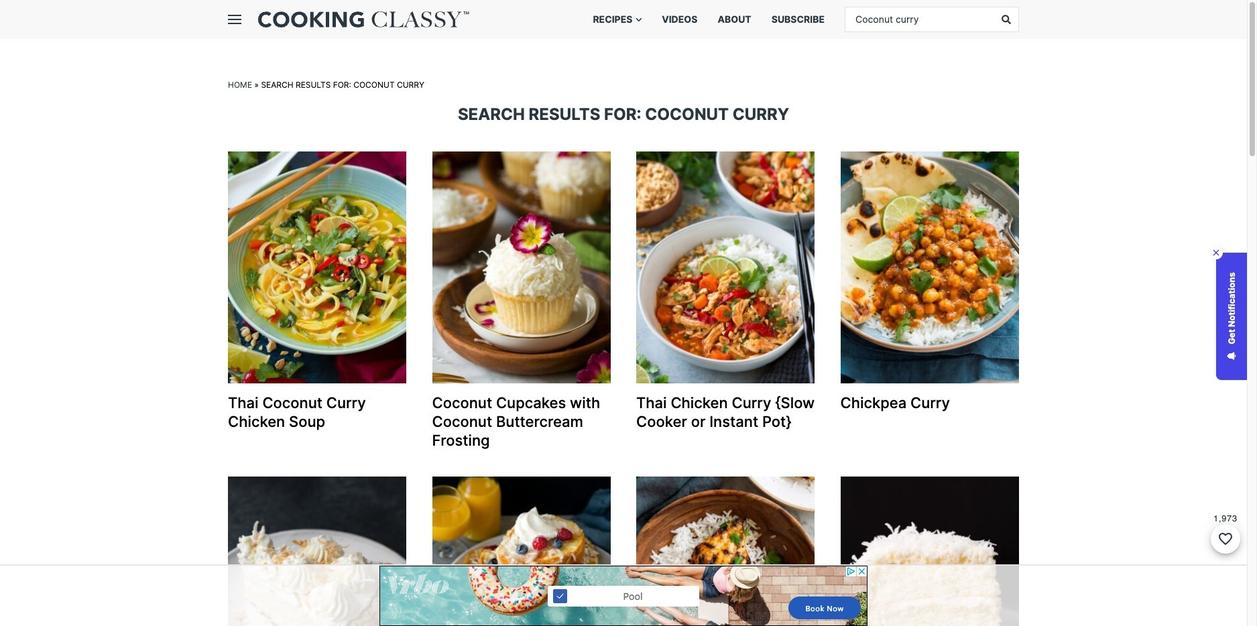 Task type: describe. For each thing, give the bounding box(es) containing it.
slow cooker thai chicken curry in a white bowl image
[[636, 152, 815, 384]]

coconut french toast image
[[432, 477, 611, 626]]

thai coconut grilled chicken thighs in a wooden serving bowl with rice and decorative flowers. image
[[636, 477, 815, 626]]

single slice of coconut cream pie on a white dessert plate. image
[[228, 477, 407, 626]]

coconut cake image
[[840, 477, 1019, 626]]

advertisement element
[[379, 566, 868, 626]]



Task type: vqa. For each thing, say whether or not it's contained in the screenshot.
the "Coconut Cake" image
yes



Task type: locate. For each thing, give the bounding box(es) containing it.
Find a recipe text field
[[845, 7, 993, 32]]

cooking classy image
[[258, 11, 469, 27]]

photo of chickpea curry in a bowl served atop basmati rice with naan bread to the side. image
[[840, 152, 1019, 384]]



